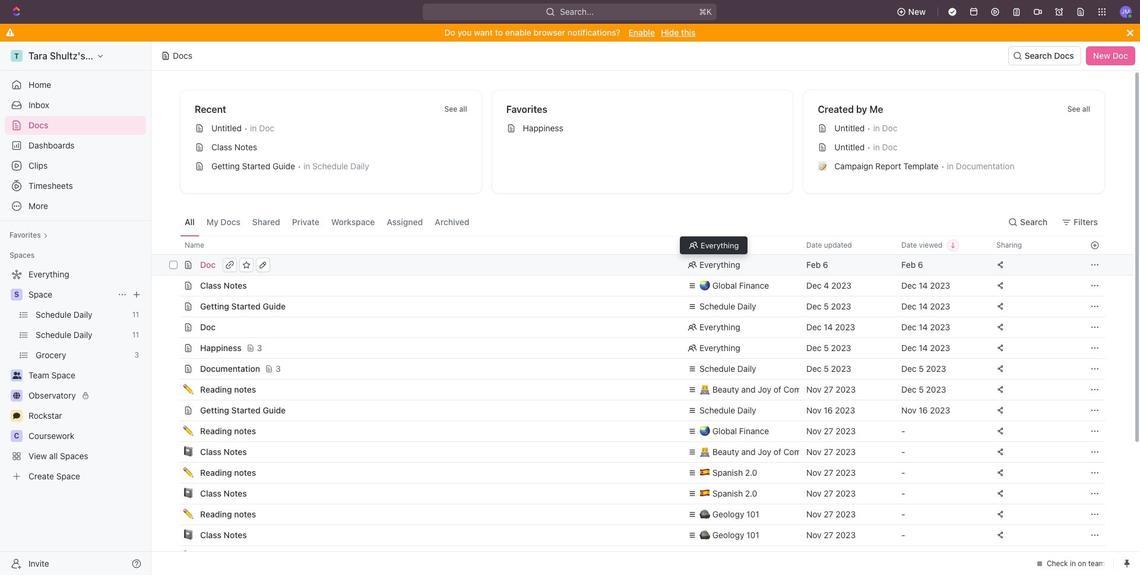 Task type: describe. For each thing, give the bounding box(es) containing it.
5 cell from the left
[[990, 546, 1085, 566]]

1 cell from the left
[[167, 546, 180, 566]]

sidebar navigation
[[0, 42, 154, 575]]

comment image
[[13, 412, 20, 420]]

user group image
[[12, 372, 21, 379]]

3 cell from the left
[[800, 546, 895, 566]]

globe image
[[13, 392, 20, 399]]

4 cell from the left
[[895, 546, 990, 566]]

jeremy miller's workspace, , element
[[11, 50, 23, 62]]



Task type: locate. For each thing, give the bounding box(es) containing it.
tree inside sidebar navigation
[[5, 265, 146, 486]]

2 cell from the left
[[681, 546, 800, 566]]

space, , element
[[11, 289, 23, 301]]

coursework, , element
[[11, 430, 23, 442]]

row
[[167, 236, 1106, 255], [152, 254, 1134, 276], [167, 275, 1106, 297], [167, 296, 1106, 317], [167, 317, 1106, 338], [167, 338, 1106, 359], [167, 358, 1106, 380], [167, 379, 1106, 400], [167, 400, 1106, 421], [167, 421, 1106, 442], [167, 441, 1106, 463], [167, 462, 1106, 484], [167, 483, 1106, 504], [167, 504, 1106, 525], [167, 525, 1106, 546], [167, 545, 1106, 567]]

table
[[152, 236, 1134, 575]]

cell
[[167, 546, 180, 566], [681, 546, 800, 566], [800, 546, 895, 566], [895, 546, 990, 566], [990, 546, 1085, 566]]

tree
[[5, 265, 146, 486]]

tab list
[[180, 208, 474, 236]]



Task type: vqa. For each thing, say whether or not it's contained in the screenshot.
'tree' in Sidebar navigation
yes



